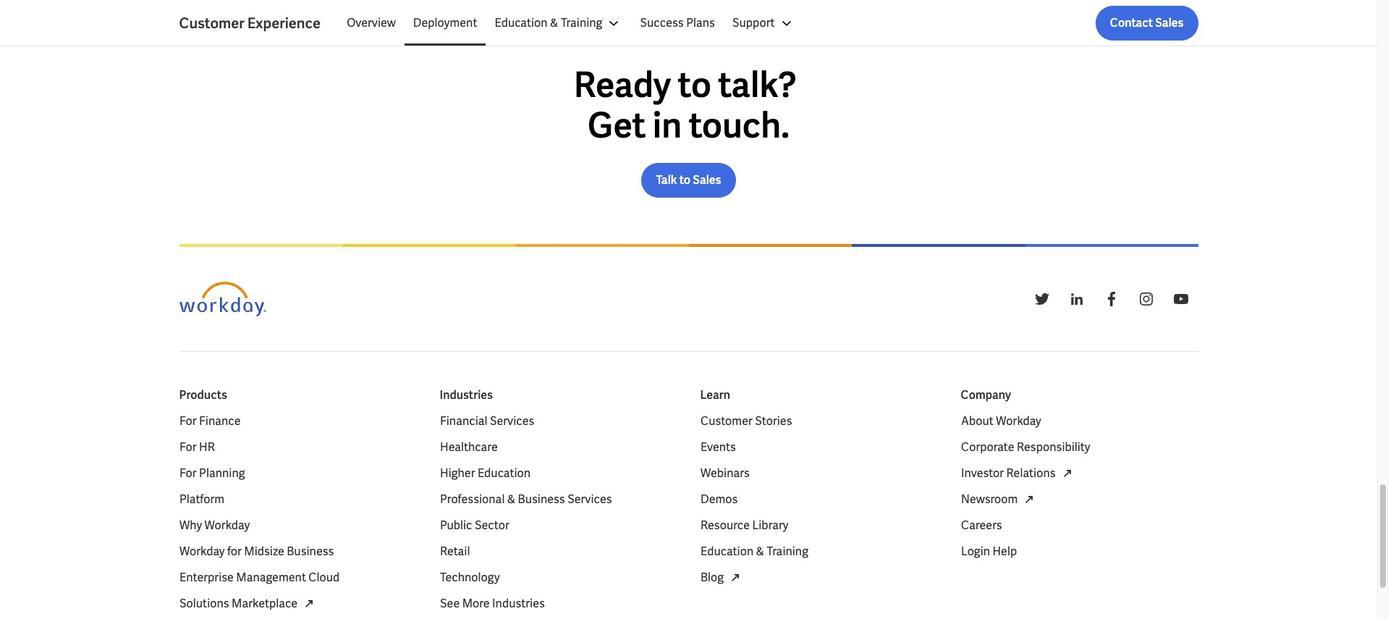 Task type: describe. For each thing, give the bounding box(es) containing it.
plans
[[687, 15, 715, 30]]

overview link
[[338, 6, 405, 41]]

financial services
[[440, 413, 534, 428]]

sector
[[475, 517, 509, 533]]

for hr link
[[179, 439, 215, 456]]

1 horizontal spatial education & training
[[701, 544, 808, 559]]

0 vertical spatial industries
[[440, 387, 493, 402]]

customer stories link
[[701, 412, 792, 430]]

finance
[[199, 413, 240, 428]]

& for professional & business services link
[[507, 491, 515, 507]]

experience
[[247, 14, 321, 33]]

1 horizontal spatial services
[[567, 491, 612, 507]]

webinars
[[701, 465, 750, 481]]

education inside education & training dropdown button
[[495, 15, 548, 30]]

careers link
[[961, 517, 1002, 534]]

company
[[961, 387, 1012, 402]]

ready
[[574, 62, 671, 107]]

customer experience link
[[179, 13, 338, 33]]

for planning
[[179, 465, 245, 481]]

cloud
[[308, 570, 339, 585]]

contact sales link
[[1096, 6, 1199, 41]]

opens in a new tab image for newsroom
[[1021, 491, 1038, 508]]

to for ready
[[678, 62, 712, 107]]

support
[[733, 15, 775, 30]]

healthcare link
[[440, 439, 498, 456]]

talk
[[656, 172, 677, 187]]

for for for planning
[[179, 465, 196, 481]]

login
[[961, 544, 990, 559]]

ready to talk? get in touch.
[[574, 62, 804, 147]]

go to linkedin image
[[1068, 290, 1086, 308]]

support button
[[724, 6, 804, 41]]

deployment link
[[405, 6, 486, 41]]

touch.
[[689, 103, 790, 147]]

stories
[[755, 413, 792, 428]]

hr
[[199, 439, 215, 454]]

opens in a new tab image for marketplace
[[300, 595, 318, 612]]

why workday
[[179, 517, 250, 533]]

customer for customer stories
[[701, 413, 753, 428]]

responsibility
[[1017, 439, 1091, 454]]

talk to sales
[[656, 172, 722, 187]]

events link
[[701, 439, 736, 456]]

sales inside "link"
[[1156, 15, 1184, 30]]

0 horizontal spatial services
[[490, 413, 534, 428]]

corporate responsibility link
[[961, 439, 1091, 456]]

platform link
[[179, 491, 224, 508]]

education & training link
[[701, 543, 808, 560]]

demos link
[[701, 491, 738, 508]]

for finance
[[179, 413, 240, 428]]

about workday
[[961, 413, 1042, 428]]

management
[[236, 570, 306, 585]]

retail
[[440, 544, 470, 559]]

solutions marketplace link
[[179, 595, 318, 612]]

newsroom link
[[961, 491, 1038, 508]]

overview
[[347, 15, 396, 30]]

solutions marketplace
[[179, 596, 297, 611]]

enterprise
[[179, 570, 233, 585]]

& for education & training 'link'
[[756, 544, 764, 559]]

to for talk
[[680, 172, 691, 187]]

public sector link
[[440, 517, 509, 534]]

higher education link
[[440, 465, 531, 482]]

success plans link
[[632, 6, 724, 41]]

demos
[[701, 491, 738, 507]]

go to youtube image
[[1173, 290, 1190, 308]]

login help
[[961, 544, 1017, 559]]

public sector
[[440, 517, 509, 533]]

for
[[227, 544, 241, 559]]

platform
[[179, 491, 224, 507]]

solutions
[[179, 596, 229, 611]]

login help link
[[961, 543, 1017, 560]]

professional & business services
[[440, 491, 612, 507]]

customer experience
[[179, 14, 321, 33]]

see more industries
[[440, 596, 545, 611]]

blog
[[701, 570, 724, 585]]

relations
[[1007, 465, 1056, 481]]

higher education
[[440, 465, 531, 481]]

training inside 'link'
[[767, 544, 808, 559]]

success
[[640, 15, 684, 30]]

help
[[993, 544, 1017, 559]]

for for for finance
[[179, 413, 196, 428]]

contact sales
[[1111, 15, 1184, 30]]

for planning link
[[179, 465, 245, 482]]

about
[[961, 413, 994, 428]]

why
[[179, 517, 202, 533]]

get
[[588, 103, 646, 147]]



Task type: vqa. For each thing, say whether or not it's contained in the screenshot.
Step.
no



Task type: locate. For each thing, give the bounding box(es) containing it.
workday for midsize business
[[179, 544, 334, 559]]

list containing overview
[[338, 6, 1199, 41]]

2 vertical spatial education
[[701, 544, 754, 559]]

1 vertical spatial for
[[179, 439, 196, 454]]

industries right more
[[492, 596, 545, 611]]

newsroom
[[961, 491, 1018, 507]]

0 horizontal spatial training
[[561, 15, 603, 30]]

sales right contact at right top
[[1156, 15, 1184, 30]]

0 vertical spatial training
[[561, 15, 603, 30]]

why workday link
[[179, 517, 250, 534]]

for up for hr
[[179, 413, 196, 428]]

higher
[[440, 465, 475, 481]]

midsize
[[244, 544, 284, 559]]

education
[[495, 15, 548, 30], [477, 465, 531, 481], [701, 544, 754, 559]]

for down for hr 'link'
[[179, 465, 196, 481]]

opens in a new tab image right blog
[[727, 569, 744, 586]]

opens in a new tab image down responsibility
[[1059, 465, 1076, 482]]

list for industries
[[440, 412, 677, 612]]

education & training inside education & training dropdown button
[[495, 15, 603, 30]]

opens in a new tab image down relations
[[1021, 491, 1038, 508]]

business up cloud
[[287, 544, 334, 559]]

& inside dropdown button
[[550, 15, 559, 30]]

1 vertical spatial opens in a new tab image
[[300, 595, 318, 612]]

0 vertical spatial opens in a new tab image
[[1021, 491, 1038, 508]]

0 horizontal spatial business
[[287, 544, 334, 559]]

workday up corporate responsibility
[[996, 413, 1042, 428]]

0 vertical spatial education & training
[[495, 15, 603, 30]]

learn
[[701, 387, 731, 402]]

enterprise management cloud
[[179, 570, 339, 585]]

0 vertical spatial customer
[[179, 14, 245, 33]]

talk to sales link
[[642, 163, 736, 197]]

education inside education & training 'link'
[[701, 544, 754, 559]]

1 vertical spatial sales
[[693, 172, 722, 187]]

industries up financial
[[440, 387, 493, 402]]

1 vertical spatial services
[[567, 491, 612, 507]]

business
[[518, 491, 565, 507], [287, 544, 334, 559]]

education & training button
[[486, 6, 632, 41]]

0 horizontal spatial sales
[[693, 172, 722, 187]]

0 vertical spatial &
[[550, 15, 559, 30]]

1 vertical spatial &
[[507, 491, 515, 507]]

training inside dropdown button
[[561, 15, 603, 30]]

1 vertical spatial industries
[[492, 596, 545, 611]]

workday up enterprise
[[179, 544, 224, 559]]

corporate
[[961, 439, 1015, 454]]

events
[[701, 439, 736, 454]]

industries inside list
[[492, 596, 545, 611]]

2 vertical spatial &
[[756, 544, 764, 559]]

deployment
[[413, 15, 478, 30]]

0 horizontal spatial &
[[507, 491, 515, 507]]

3 for from the top
[[179, 465, 196, 481]]

see
[[440, 596, 460, 611]]

resource
[[701, 517, 750, 533]]

1 horizontal spatial opens in a new tab image
[[1021, 491, 1038, 508]]

products
[[179, 387, 227, 402]]

investor
[[961, 465, 1004, 481]]

1 vertical spatial education
[[477, 465, 531, 481]]

education & training
[[495, 15, 603, 30], [701, 544, 808, 559]]

1 vertical spatial customer
[[701, 413, 753, 428]]

menu
[[338, 6, 804, 41]]

financial
[[440, 413, 487, 428]]

workday for why workday
[[204, 517, 250, 533]]

0 vertical spatial services
[[490, 413, 534, 428]]

to inside ready to talk? get in touch.
[[678, 62, 712, 107]]

technology link
[[440, 569, 500, 586]]

opens in a new tab image down cloud
[[300, 595, 318, 612]]

for inside "for planning" link
[[179, 465, 196, 481]]

investor relations link
[[961, 465, 1076, 482]]

public
[[440, 517, 472, 533]]

workday for about workday
[[996, 413, 1042, 428]]

list containing about workday
[[961, 412, 1199, 560]]

go to instagram image
[[1138, 290, 1155, 308]]

to down plans
[[678, 62, 712, 107]]

1 vertical spatial education & training
[[701, 544, 808, 559]]

go to twitter image
[[1034, 290, 1051, 308]]

careers
[[961, 517, 1002, 533]]

list for products
[[179, 412, 417, 619]]

1 vertical spatial opens in a new tab image
[[727, 569, 744, 586]]

list containing for finance
[[179, 412, 417, 619]]

more
[[462, 596, 490, 611]]

0 vertical spatial sales
[[1156, 15, 1184, 30]]

1 vertical spatial training
[[767, 544, 808, 559]]

menu containing overview
[[338, 6, 804, 41]]

customer inside list
[[701, 413, 753, 428]]

1 horizontal spatial customer
[[701, 413, 753, 428]]

customer
[[179, 14, 245, 33], [701, 413, 753, 428]]

investor relations
[[961, 465, 1056, 481]]

0 horizontal spatial opens in a new tab image
[[727, 569, 744, 586]]

workday up for
[[204, 517, 250, 533]]

0 vertical spatial education
[[495, 15, 548, 30]]

for left hr
[[179, 439, 196, 454]]

webinars link
[[701, 465, 750, 482]]

list
[[338, 6, 1199, 41], [179, 412, 417, 619], [440, 412, 677, 612], [701, 412, 938, 586], [961, 412, 1199, 560]]

1 horizontal spatial opens in a new tab image
[[1059, 465, 1076, 482]]

0 vertical spatial to
[[678, 62, 712, 107]]

&
[[550, 15, 559, 30], [507, 491, 515, 507], [756, 544, 764, 559]]

workday for midsize business link
[[179, 543, 334, 560]]

for inside for hr 'link'
[[179, 439, 196, 454]]

resource library link
[[701, 517, 789, 534]]

2 vertical spatial workday
[[179, 544, 224, 559]]

sales right talk
[[693, 172, 722, 187]]

library
[[752, 517, 789, 533]]

0 vertical spatial business
[[518, 491, 565, 507]]

0 horizontal spatial opens in a new tab image
[[300, 595, 318, 612]]

1 vertical spatial business
[[287, 544, 334, 559]]

corporate responsibility
[[961, 439, 1091, 454]]

1 horizontal spatial sales
[[1156, 15, 1184, 30]]

1 vertical spatial workday
[[204, 517, 250, 533]]

0 horizontal spatial customer
[[179, 14, 245, 33]]

1 vertical spatial to
[[680, 172, 691, 187]]

customer stories
[[701, 413, 792, 428]]

opens in a new tab image for blog
[[727, 569, 744, 586]]

to
[[678, 62, 712, 107], [680, 172, 691, 187]]

healthcare
[[440, 439, 498, 454]]

1 horizontal spatial &
[[550, 15, 559, 30]]

for hr
[[179, 439, 215, 454]]

contact
[[1111, 15, 1154, 30]]

opens in a new tab image
[[1059, 465, 1076, 482], [300, 595, 318, 612]]

1 horizontal spatial training
[[767, 544, 808, 559]]

for
[[179, 413, 196, 428], [179, 439, 196, 454], [179, 465, 196, 481]]

resource library
[[701, 517, 789, 533]]

retail link
[[440, 543, 470, 560]]

industries
[[440, 387, 493, 402], [492, 596, 545, 611]]

education inside "higher education" link
[[477, 465, 531, 481]]

enterprise management cloud link
[[179, 569, 339, 586]]

services
[[490, 413, 534, 428], [567, 491, 612, 507]]

opens in a new tab image for relations
[[1059, 465, 1076, 482]]

workday
[[996, 413, 1042, 428], [204, 517, 250, 533], [179, 544, 224, 559]]

list containing financial services
[[440, 412, 677, 612]]

in
[[653, 103, 682, 147]]

2 horizontal spatial &
[[756, 544, 764, 559]]

planning
[[199, 465, 245, 481]]

1 for from the top
[[179, 413, 196, 428]]

1 horizontal spatial business
[[518, 491, 565, 507]]

2 for from the top
[[179, 439, 196, 454]]

opens in a new tab image
[[1021, 491, 1038, 508], [727, 569, 744, 586]]

0 vertical spatial workday
[[996, 413, 1042, 428]]

to right talk
[[680, 172, 691, 187]]

talk?
[[719, 62, 797, 107]]

list for company
[[961, 412, 1199, 560]]

customer up events
[[701, 413, 753, 428]]

for for for hr
[[179, 439, 196, 454]]

see more industries link
[[440, 595, 545, 612]]

0 horizontal spatial education & training
[[495, 15, 603, 30]]

0 vertical spatial for
[[179, 413, 196, 428]]

go to facebook image
[[1103, 290, 1121, 308]]

financial services link
[[440, 412, 534, 430]]

marketplace
[[231, 596, 297, 611]]

about workday link
[[961, 412, 1042, 430]]

0 vertical spatial opens in a new tab image
[[1059, 465, 1076, 482]]

& inside 'link'
[[756, 544, 764, 559]]

business down "higher education" link
[[518, 491, 565, 507]]

customer for customer experience
[[179, 14, 245, 33]]

for inside for finance link
[[179, 413, 196, 428]]

go to the homepage image
[[179, 281, 266, 316]]

list containing customer stories
[[701, 412, 938, 586]]

list for learn
[[701, 412, 938, 586]]

2 vertical spatial for
[[179, 465, 196, 481]]

professional & business services link
[[440, 491, 612, 508]]

customer left experience
[[179, 14, 245, 33]]

for finance link
[[179, 412, 240, 430]]

technology
[[440, 570, 500, 585]]



